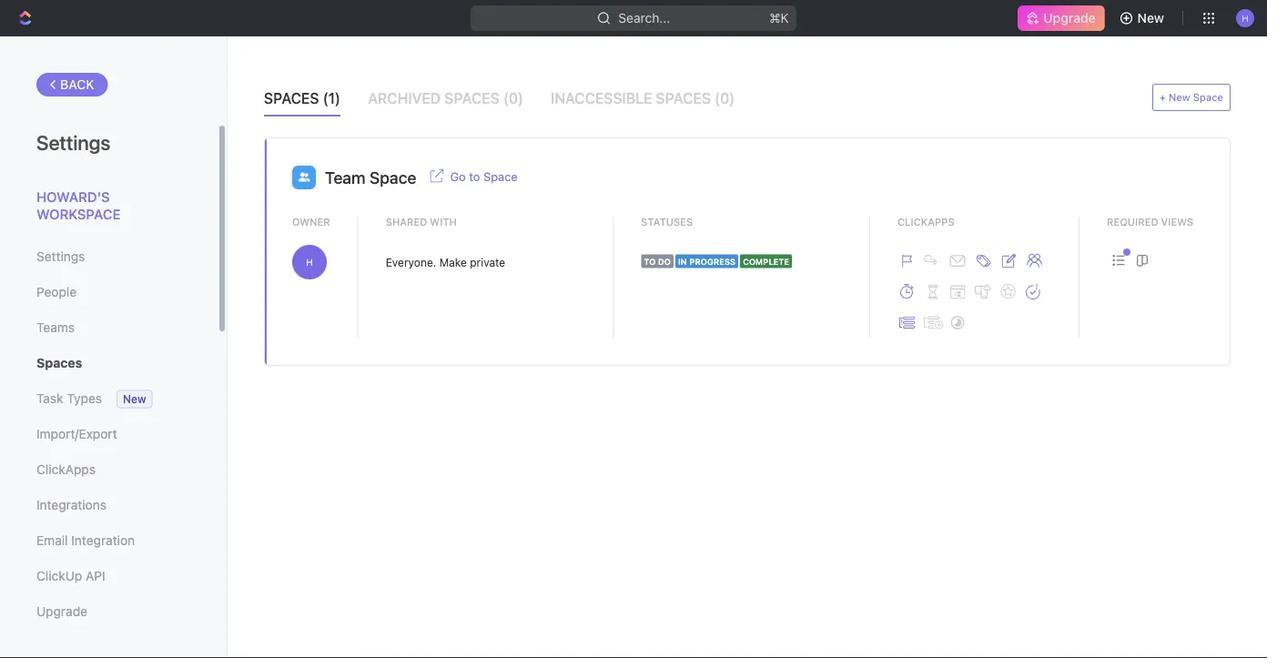 Task type: vqa. For each thing, say whether or not it's contained in the screenshot.


Task type: describe. For each thing, give the bounding box(es) containing it.
task types
[[36, 391, 102, 406]]

0 vertical spatial h button
[[1231, 4, 1261, 33]]

import/export
[[36, 427, 117, 442]]

+
[[1160, 92, 1167, 103]]

0 horizontal spatial to
[[469, 170, 480, 184]]

to do in progress complete
[[644, 257, 790, 266]]

private
[[470, 256, 506, 269]]

clickapps inside settings element
[[36, 462, 96, 477]]

howard's workspace
[[36, 189, 121, 222]]

task
[[36, 391, 63, 406]]

email integration
[[36, 533, 135, 548]]

back
[[60, 77, 94, 92]]

new button
[[1113, 4, 1176, 33]]

shared
[[386, 216, 427, 228]]

archived spaces (0)
[[368, 90, 524, 107]]

settings link
[[36, 241, 181, 272]]

teams link
[[36, 312, 181, 343]]

new inside settings element
[[123, 393, 146, 406]]

(0) for archived spaces (0)
[[504, 90, 524, 107]]

everyone.
[[386, 256, 437, 269]]

integration
[[71, 533, 135, 548]]

everyone. make private
[[386, 256, 506, 269]]

spaces right inaccessible
[[656, 90, 711, 107]]

2 settings from the top
[[36, 249, 85, 264]]

team space
[[325, 168, 417, 187]]

upgrade inside settings element
[[36, 604, 87, 619]]

team
[[325, 168, 366, 187]]

import/export link
[[36, 419, 181, 450]]

archived
[[368, 90, 441, 107]]

statuses
[[642, 216, 693, 228]]

email integration link
[[36, 526, 181, 557]]

back link
[[36, 73, 108, 97]]

complete
[[743, 257, 790, 266]]

types
[[67, 391, 102, 406]]

2 horizontal spatial new
[[1170, 92, 1191, 103]]

make
[[440, 256, 467, 269]]

do
[[658, 257, 671, 266]]

user group image
[[299, 173, 310, 182]]

in
[[678, 257, 687, 266]]

(0) for inaccessible spaces (0)
[[715, 90, 735, 107]]

email
[[36, 533, 68, 548]]

1 horizontal spatial upgrade link
[[1019, 5, 1105, 31]]

go to space link
[[450, 168, 518, 184]]

+ new space
[[1160, 92, 1224, 103]]

search...
[[619, 10, 671, 26]]

progress
[[690, 257, 736, 266]]



Task type: locate. For each thing, give the bounding box(es) containing it.
2 (0) from the left
[[715, 90, 735, 107]]

workspace
[[36, 206, 121, 222]]

0 vertical spatial settings
[[36, 130, 111, 154]]

new right +
[[1170, 92, 1191, 103]]

to left do
[[644, 257, 656, 266]]

settings up howard's on the top of page
[[36, 130, 111, 154]]

upgrade left the new button
[[1044, 10, 1096, 26]]

required views
[[1108, 216, 1194, 228]]

0 horizontal spatial new
[[123, 393, 146, 406]]

spaces link
[[36, 348, 181, 379]]

settings up people
[[36, 249, 85, 264]]

go to space
[[450, 170, 518, 184]]

clickup api
[[36, 569, 105, 584]]

views
[[1162, 216, 1194, 228]]

0 vertical spatial to
[[469, 170, 480, 184]]

spaces down teams
[[36, 356, 82, 371]]

api
[[86, 569, 105, 584]]

integrations link
[[36, 490, 181, 521]]

go
[[450, 170, 466, 184]]

space
[[1194, 92, 1224, 103], [370, 168, 417, 187], [484, 170, 518, 184]]

0 vertical spatial clickapps
[[898, 216, 955, 228]]

1 (0) from the left
[[504, 90, 524, 107]]

1 horizontal spatial upgrade
[[1044, 10, 1096, 26]]

spaces inside settings element
[[36, 356, 82, 371]]

people link
[[36, 277, 181, 308]]

new up import/export link
[[123, 393, 146, 406]]

spaces
[[264, 90, 319, 107], [445, 90, 500, 107], [656, 90, 711, 107], [36, 356, 82, 371]]

0 horizontal spatial upgrade
[[36, 604, 87, 619]]

space up the "shared"
[[370, 168, 417, 187]]

0 horizontal spatial h
[[306, 257, 313, 267]]

1 vertical spatial new
[[1170, 92, 1191, 103]]

1 settings from the top
[[36, 130, 111, 154]]

1 horizontal spatial clickapps
[[898, 216, 955, 228]]

people
[[36, 285, 77, 300]]

2 horizontal spatial space
[[1194, 92, 1224, 103]]

(0)
[[504, 90, 524, 107], [715, 90, 735, 107]]

(1)
[[323, 90, 341, 107]]

0 vertical spatial new
[[1138, 10, 1165, 26]]

with
[[430, 216, 457, 228]]

0 vertical spatial upgrade link
[[1019, 5, 1105, 31]]

space right 'go'
[[484, 170, 518, 184]]

upgrade link down clickup api link
[[36, 597, 181, 628]]

new
[[1138, 10, 1165, 26], [1170, 92, 1191, 103], [123, 393, 146, 406]]

1 horizontal spatial new
[[1138, 10, 1165, 26]]

1 horizontal spatial space
[[484, 170, 518, 184]]

1 vertical spatial upgrade link
[[36, 597, 181, 628]]

h for leftmost h dropdown button
[[306, 257, 313, 267]]

upgrade link left the new button
[[1019, 5, 1105, 31]]

clickup
[[36, 569, 82, 584]]

0 vertical spatial upgrade
[[1044, 10, 1096, 26]]

2 vertical spatial new
[[123, 393, 146, 406]]

required
[[1108, 216, 1159, 228]]

0 horizontal spatial space
[[370, 168, 417, 187]]

1 vertical spatial clickapps
[[36, 462, 96, 477]]

0 horizontal spatial clickapps
[[36, 462, 96, 477]]

h
[[1243, 13, 1249, 23], [306, 257, 313, 267]]

space right +
[[1194, 92, 1224, 103]]

h button
[[1231, 4, 1261, 33], [292, 245, 330, 280]]

to
[[469, 170, 480, 184], [644, 257, 656, 266]]

inaccessible
[[551, 90, 653, 107]]

new up +
[[1138, 10, 1165, 26]]

integrations
[[36, 498, 107, 513]]

shared with
[[386, 216, 457, 228]]

owner
[[292, 216, 330, 228]]

howard's
[[36, 189, 110, 204]]

settings element
[[0, 36, 228, 659]]

to right 'go'
[[469, 170, 480, 184]]

spaces right archived
[[445, 90, 500, 107]]

1 horizontal spatial to
[[644, 257, 656, 266]]

new inside button
[[1138, 10, 1165, 26]]

1 vertical spatial settings
[[36, 249, 85, 264]]

upgrade link
[[1019, 5, 1105, 31], [36, 597, 181, 628]]

h for top h dropdown button
[[1243, 13, 1249, 23]]

1 vertical spatial h
[[306, 257, 313, 267]]

space for + new space
[[1194, 92, 1224, 103]]

1 vertical spatial upgrade
[[36, 604, 87, 619]]

1 vertical spatial h button
[[292, 245, 330, 280]]

teams
[[36, 320, 75, 335]]

0 horizontal spatial (0)
[[504, 90, 524, 107]]

1 vertical spatial to
[[644, 257, 656, 266]]

inaccessible spaces (0)
[[551, 90, 735, 107]]

0 vertical spatial h
[[1243, 13, 1249, 23]]

⌘k
[[770, 10, 790, 26]]

1 horizontal spatial h button
[[1231, 4, 1261, 33]]

clickapps link
[[36, 455, 181, 485]]

0 horizontal spatial upgrade link
[[36, 597, 181, 628]]

spaces (1)
[[264, 90, 341, 107]]

settings
[[36, 130, 111, 154], [36, 249, 85, 264]]

clickapps
[[898, 216, 955, 228], [36, 462, 96, 477]]

0 horizontal spatial h button
[[292, 245, 330, 280]]

upgrade
[[1044, 10, 1096, 26], [36, 604, 87, 619]]

upgrade down clickup
[[36, 604, 87, 619]]

clickup api link
[[36, 561, 181, 592]]

1 horizontal spatial (0)
[[715, 90, 735, 107]]

spaces left (1)
[[264, 90, 319, 107]]

space for go to space
[[484, 170, 518, 184]]

1 horizontal spatial h
[[1243, 13, 1249, 23]]



